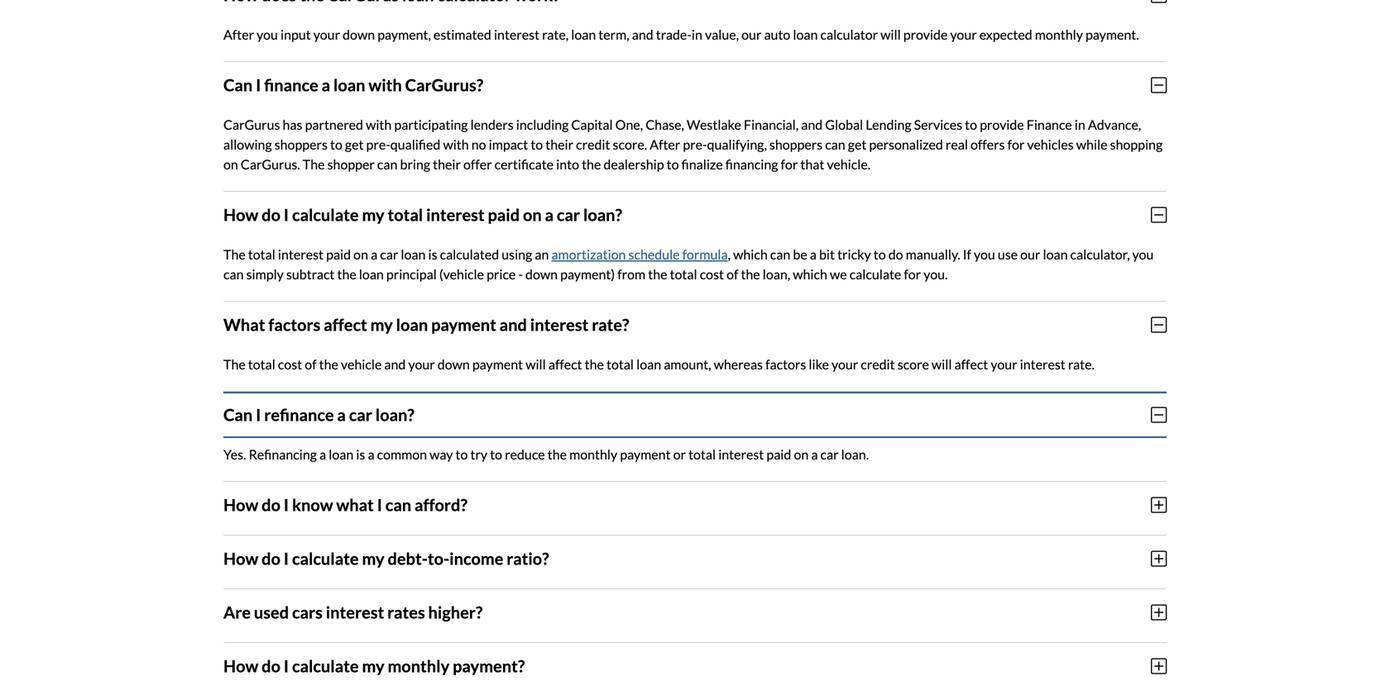 Task type: locate. For each thing, give the bounding box(es) containing it.
how inside button
[[223, 549, 258, 569]]

score
[[898, 357, 929, 373]]

factors left like
[[766, 357, 806, 373]]

your right like
[[832, 357, 858, 373]]

loan right auto
[[793, 26, 818, 42]]

a left loan.
[[811, 447, 818, 463]]

1 horizontal spatial credit
[[861, 357, 895, 373]]

and right vehicle
[[384, 357, 406, 373]]

can
[[223, 75, 253, 95], [223, 405, 253, 425]]

1 vertical spatial paid
[[326, 246, 351, 263]]

ratio?
[[507, 549, 549, 569]]

1 vertical spatial after
[[650, 136, 681, 153]]

how
[[223, 205, 258, 225], [223, 496, 258, 515], [223, 549, 258, 569], [223, 657, 258, 677]]

with up qualified
[[366, 117, 392, 133]]

0 vertical spatial down
[[343, 26, 375, 42]]

interest left rate,
[[494, 26, 540, 42]]

can left afford?
[[386, 496, 411, 515]]

afford?
[[415, 496, 468, 515]]

my inside how do i calculate my monthly payment? button
[[362, 657, 385, 677]]

0 vertical spatial loan?
[[583, 205, 622, 225]]

0 horizontal spatial of
[[305, 357, 317, 373]]

the for interest
[[223, 246, 246, 263]]

to down the including
[[531, 136, 543, 153]]

finance
[[1027, 117, 1072, 133]]

monthly
[[1035, 26, 1083, 42], [570, 447, 618, 463], [388, 657, 450, 677]]

0 vertical spatial for
[[1008, 136, 1025, 153]]

0 vertical spatial factors
[[268, 315, 321, 335]]

plus square image for how do i calculate my debt-to-income ratio?
[[1151, 550, 1167, 568]]

1 horizontal spatial get
[[848, 136, 867, 153]]

plus square image
[[1151, 496, 1167, 515], [1151, 604, 1167, 622]]

1 get from the left
[[345, 136, 364, 153]]

our right the use
[[1021, 246, 1041, 263]]

1 horizontal spatial paid
[[488, 205, 520, 225]]

do down cargurus.
[[262, 205, 281, 225]]

calculate for how do i calculate my debt-to-income ratio?
[[292, 549, 359, 569]]

1 plus square image from the top
[[1151, 550, 1167, 568]]

way
[[430, 447, 453, 463]]

do for how do i calculate my monthly payment?
[[262, 657, 281, 677]]

0 vertical spatial cost
[[700, 266, 724, 283]]

my left debt-
[[362, 549, 385, 569]]

1 vertical spatial monthly
[[570, 447, 618, 463]]

1 vertical spatial minus square image
[[1151, 316, 1167, 334]]

loan
[[571, 26, 596, 42], [793, 26, 818, 42], [333, 75, 365, 95], [401, 246, 426, 263], [1043, 246, 1068, 263], [359, 266, 384, 283], [396, 315, 428, 335], [637, 357, 661, 373], [329, 447, 354, 463]]

2 minus square image from the top
[[1151, 316, 1167, 334]]

0 horizontal spatial credit
[[576, 136, 610, 153]]

loan?
[[583, 205, 622, 225], [376, 405, 415, 425]]

a inside dropdown button
[[545, 205, 554, 225]]

cost inside , which can be a bit tricky to do manually. if you use our loan calculator, you can simply subtract the loan principal (vehicle price - down payment) from the total cost of the loan, which we calculate for you.
[[700, 266, 724, 283]]

calculate inside button
[[292, 657, 359, 677]]

i inside button
[[284, 657, 289, 677]]

do inside button
[[262, 549, 281, 569]]

rate,
[[542, 26, 569, 42]]

my inside how do i calculate my total interest paid on a car loan? dropdown button
[[362, 205, 385, 225]]

how inside button
[[223, 496, 258, 515]]

my inside how do i calculate my debt-to-income ratio? button
[[362, 549, 385, 569]]

for left that
[[781, 156, 798, 172]]

0 horizontal spatial shoppers
[[275, 136, 328, 153]]

on
[[223, 156, 238, 172], [523, 205, 542, 225], [354, 246, 368, 263], [794, 447, 809, 463]]

for right offers
[[1008, 136, 1025, 153]]

1 vertical spatial minus square image
[[1151, 76, 1167, 94]]

loan? up common
[[376, 405, 415, 425]]

yes.
[[223, 447, 246, 463]]

car up amortization
[[557, 205, 580, 225]]

to
[[965, 117, 977, 133], [330, 136, 343, 153], [531, 136, 543, 153], [667, 156, 679, 172], [874, 246, 886, 263], [456, 447, 468, 463], [490, 447, 502, 463]]

cargurus?
[[405, 75, 483, 95]]

1 pre- from the left
[[366, 136, 390, 153]]

used
[[254, 603, 289, 623]]

0 horizontal spatial get
[[345, 136, 364, 153]]

1 vertical spatial their
[[433, 156, 461, 172]]

1 horizontal spatial loan?
[[583, 205, 622, 225]]

the right subtract
[[337, 266, 357, 283]]

amortization schedule formula link
[[552, 246, 728, 263]]

down
[[343, 26, 375, 42], [526, 266, 558, 283], [438, 357, 470, 373]]

you
[[257, 26, 278, 42], [974, 246, 995, 263], [1133, 246, 1154, 263]]

do inside button
[[262, 657, 281, 677]]

plus square image inside how do i calculate my debt-to-income ratio? button
[[1151, 550, 1167, 568]]

0 vertical spatial our
[[742, 26, 762, 42]]

can inside button
[[386, 496, 411, 515]]

their up into
[[546, 136, 574, 153]]

0 horizontal spatial pre-
[[366, 136, 390, 153]]

calculator,
[[1071, 246, 1130, 263]]

2 vertical spatial monthly
[[388, 657, 450, 677]]

calculator
[[821, 26, 878, 42]]

of
[[727, 266, 739, 283], [305, 357, 317, 373]]

using
[[502, 246, 532, 263]]

get up shopper
[[345, 136, 364, 153]]

1 vertical spatial plus square image
[[1151, 658, 1167, 676]]

payment
[[431, 315, 496, 335], [472, 357, 523, 373], [620, 447, 671, 463]]

the for cost
[[223, 357, 246, 373]]

0 vertical spatial provide
[[904, 26, 948, 42]]

personalized
[[869, 136, 943, 153]]

i down used
[[284, 657, 289, 677]]

0 horizontal spatial paid
[[326, 246, 351, 263]]

1 minus square image from the top
[[1151, 206, 1167, 224]]

calculate inside , which can be a bit tricky to do manually. if you use our loan calculator, you can simply subtract the loan principal (vehicle price - down payment) from the total cost of the loan, which we calculate for you.
[[850, 266, 902, 283]]

2 vertical spatial for
[[904, 266, 921, 283]]

are used cars interest rates higher?
[[223, 603, 483, 623]]

can up yes.
[[223, 405, 253, 425]]

do up used
[[262, 549, 281, 569]]

0 vertical spatial payment
[[431, 315, 496, 335]]

do inside dropdown button
[[262, 205, 281, 225]]

credit down capital
[[576, 136, 610, 153]]

i right what
[[377, 496, 382, 515]]

,
[[728, 246, 731, 263]]

with left no
[[443, 136, 469, 153]]

1 horizontal spatial affect
[[549, 357, 582, 373]]

score.
[[613, 136, 647, 153]]

how inside button
[[223, 657, 258, 677]]

plus square image inside are used cars interest rates higher? "button"
[[1151, 604, 1167, 622]]

1 horizontal spatial of
[[727, 266, 739, 283]]

0 horizontal spatial monthly
[[388, 657, 450, 677]]

financing
[[726, 156, 778, 172]]

how down the are
[[223, 657, 258, 677]]

paid up subtract
[[326, 246, 351, 263]]

1 horizontal spatial cost
[[700, 266, 724, 283]]

monthly right expected
[[1035, 26, 1083, 42]]

1 how from the top
[[223, 205, 258, 225]]

payment down what factors affect my loan payment and interest rate?
[[472, 357, 523, 373]]

credit
[[576, 136, 610, 153], [861, 357, 895, 373]]

my inside what factors affect my loan payment and interest rate? "dropdown button"
[[370, 315, 393, 335]]

2 plus square image from the top
[[1151, 604, 1167, 622]]

0 vertical spatial in
[[692, 26, 703, 42]]

1 horizontal spatial provide
[[980, 117, 1024, 133]]

1 vertical spatial can
[[223, 405, 253, 425]]

do for how do i calculate my debt-to-income ratio?
[[262, 549, 281, 569]]

1 vertical spatial plus square image
[[1151, 604, 1167, 622]]

can down global
[[825, 136, 846, 153]]

the left shopper
[[303, 156, 325, 172]]

lenders
[[471, 117, 514, 133]]

2 vertical spatial paid
[[767, 447, 792, 463]]

1 horizontal spatial for
[[904, 266, 921, 283]]

3 minus square image from the top
[[1151, 406, 1167, 424]]

how down yes.
[[223, 496, 258, 515]]

to right tricky
[[874, 246, 886, 263]]

the inside the cargurus has partnered with participating lenders including capital one, chase, westlake financial, and global lending services to provide finance in advance, allowing shoppers to get pre-qualified with no impact to their credit score. after pre-qualifying, shoppers can get personalized real offers for vehicles while shopping on cargurus. the shopper can bring their offer certificate into the dealership to finalize financing for that vehicle.
[[582, 156, 601, 172]]

0 horizontal spatial loan?
[[376, 405, 415, 425]]

2 horizontal spatial affect
[[955, 357, 988, 373]]

0 vertical spatial is
[[428, 246, 437, 263]]

plus square image
[[1151, 550, 1167, 568], [1151, 658, 1167, 676]]

1 horizontal spatial monthly
[[570, 447, 618, 463]]

schedule
[[629, 246, 680, 263]]

calculate down know
[[292, 549, 359, 569]]

1 horizontal spatial factors
[[766, 357, 806, 373]]

car inside dropdown button
[[349, 405, 372, 425]]

be
[[793, 246, 808, 263]]

to-
[[428, 549, 450, 569]]

affect
[[324, 315, 367, 335], [549, 357, 582, 373], [955, 357, 988, 373]]

0 vertical spatial which
[[733, 246, 768, 263]]

loan left calculator,
[[1043, 246, 1068, 263]]

the down what
[[223, 357, 246, 373]]

total down formula
[[670, 266, 697, 283]]

on left loan.
[[794, 447, 809, 463]]

after down chase,
[[650, 136, 681, 153]]

provide inside the cargurus has partnered with participating lenders including capital one, chase, westlake financial, and global lending services to provide finance in advance, allowing shoppers to get pre-qualified with no impact to their credit score. after pre-qualifying, shoppers can get personalized real offers for vehicles while shopping on cargurus. the shopper can bring their offer certificate into the dealership to finalize financing for that vehicle.
[[980, 117, 1024, 133]]

payment.
[[1086, 26, 1139, 42]]

0 horizontal spatial is
[[356, 447, 365, 463]]

how for how do i calculate my monthly payment?
[[223, 657, 258, 677]]

know
[[292, 496, 333, 515]]

0 vertical spatial the
[[303, 156, 325, 172]]

1 vertical spatial down
[[526, 266, 558, 283]]

2 get from the left
[[848, 136, 867, 153]]

1 vertical spatial loan?
[[376, 405, 415, 425]]

do inside , which can be a bit tricky to do manually. if you use our loan calculator, you can simply subtract the loan principal (vehicle price - down payment) from the total cost of the loan, which we calculate for you.
[[889, 246, 903, 263]]

how up the are
[[223, 549, 258, 569]]

0 vertical spatial minus square image
[[1151, 0, 1167, 4]]

is left common
[[356, 447, 365, 463]]

1 horizontal spatial their
[[546, 136, 574, 153]]

1 minus square image from the top
[[1151, 0, 1167, 4]]

you left input
[[257, 26, 278, 42]]

1 horizontal spatial down
[[438, 357, 470, 373]]

0 horizontal spatial which
[[733, 246, 768, 263]]

bit
[[819, 246, 835, 263]]

1 horizontal spatial which
[[793, 266, 828, 283]]

paid
[[488, 205, 520, 225], [326, 246, 351, 263], [767, 447, 792, 463]]

3 how from the top
[[223, 549, 258, 569]]

will
[[881, 26, 901, 42], [526, 357, 546, 373], [932, 357, 952, 373]]

my for total
[[362, 205, 385, 225]]

cargurus
[[223, 117, 280, 133]]

calculate inside button
[[292, 549, 359, 569]]

payment left or
[[620, 447, 671, 463]]

of down ,
[[727, 266, 739, 283]]

car down vehicle
[[349, 405, 372, 425]]

1 vertical spatial is
[[356, 447, 365, 463]]

the total interest paid on a car loan is calculated using an amortization schedule formula
[[223, 246, 728, 263]]

0 vertical spatial plus square image
[[1151, 496, 1167, 515]]

how do i know what i can afford? button
[[223, 482, 1167, 529]]

can i refinance a car loan?
[[223, 405, 415, 425]]

to right try
[[490, 447, 502, 463]]

plus square image for how do i calculate my monthly payment?
[[1151, 658, 1167, 676]]

1 shoppers from the left
[[275, 136, 328, 153]]

0 vertical spatial credit
[[576, 136, 610, 153]]

0 horizontal spatial cost
[[278, 357, 302, 373]]

with down payment,
[[369, 75, 402, 95]]

2 vertical spatial the
[[223, 357, 246, 373]]

down left payment,
[[343, 26, 375, 42]]

formula
[[683, 246, 728, 263]]

to down partnered
[[330, 136, 343, 153]]

loan.
[[841, 447, 869, 463]]

finalize
[[682, 156, 723, 172]]

0 horizontal spatial their
[[433, 156, 461, 172]]

0 vertical spatial with
[[369, 75, 402, 95]]

loan? inside dropdown button
[[583, 205, 622, 225]]

minus square image
[[1151, 0, 1167, 4], [1151, 76, 1167, 94]]

one,
[[616, 117, 643, 133]]

0 vertical spatial of
[[727, 266, 739, 283]]

1 vertical spatial of
[[305, 357, 317, 373]]

are
[[223, 603, 251, 623]]

total down bring at the left
[[388, 205, 423, 225]]

credit left score
[[861, 357, 895, 373]]

how do i know what i can afford?
[[223, 496, 468, 515]]

cost down formula
[[700, 266, 724, 283]]

affect inside "dropdown button"
[[324, 315, 367, 335]]

plus square image inside how do i know what i can afford? button
[[1151, 496, 1167, 515]]

can i finance a loan with cargurus?
[[223, 75, 483, 95]]

do inside button
[[262, 496, 281, 515]]

with inside dropdown button
[[369, 75, 402, 95]]

get up vehicle.
[[848, 136, 867, 153]]

pre- up finalize
[[683, 136, 707, 153]]

0 vertical spatial monthly
[[1035, 26, 1083, 42]]

1 vertical spatial cost
[[278, 357, 302, 373]]

0 horizontal spatial you
[[257, 26, 278, 42]]

minus square image
[[1151, 206, 1167, 224], [1151, 316, 1167, 334], [1151, 406, 1167, 424]]

price
[[487, 266, 516, 283]]

0 vertical spatial paid
[[488, 205, 520, 225]]

do left 'manually.'
[[889, 246, 903, 263]]

1 vertical spatial in
[[1075, 117, 1086, 133]]

which down the "be"
[[793, 266, 828, 283]]

0 vertical spatial can
[[223, 75, 253, 95]]

0 horizontal spatial provide
[[904, 26, 948, 42]]

in up while
[[1075, 117, 1086, 133]]

2 plus square image from the top
[[1151, 658, 1167, 676]]

1 vertical spatial our
[[1021, 246, 1041, 263]]

shopper
[[327, 156, 375, 172]]

and
[[632, 26, 654, 42], [801, 117, 823, 133], [500, 315, 527, 335], [384, 357, 406, 373]]

0 vertical spatial plus square image
[[1151, 550, 1167, 568]]

loan down can i refinance a car loan? on the left of page
[[329, 447, 354, 463]]

0 horizontal spatial in
[[692, 26, 703, 42]]

amount,
[[664, 357, 711, 373]]

shoppers down has
[[275, 136, 328, 153]]

calculate inside dropdown button
[[292, 205, 359, 225]]

a left common
[[368, 447, 375, 463]]

my for monthly
[[362, 657, 385, 677]]

2 vertical spatial minus square image
[[1151, 406, 1167, 424]]

2 can from the top
[[223, 405, 253, 425]]

minus square image inside what factors affect my loan payment and interest rate? "dropdown button"
[[1151, 316, 1167, 334]]

the right into
[[582, 156, 601, 172]]

calculate down shopper
[[292, 205, 359, 225]]

2 horizontal spatial down
[[526, 266, 558, 283]]

get
[[345, 136, 364, 153], [848, 136, 867, 153]]

my
[[362, 205, 385, 225], [370, 315, 393, 335], [362, 549, 385, 569], [362, 657, 385, 677]]

is up the principal
[[428, 246, 437, 263]]

do down used
[[262, 657, 281, 677]]

a down can i refinance a car loan? on the left of page
[[320, 447, 326, 463]]

which
[[733, 246, 768, 263], [793, 266, 828, 283]]

interest right cars
[[326, 603, 384, 623]]

loan up partnered
[[333, 75, 365, 95]]

1 vertical spatial with
[[366, 117, 392, 133]]

2 shoppers from the left
[[770, 136, 823, 153]]

a
[[322, 75, 330, 95], [545, 205, 554, 225], [371, 246, 378, 263], [810, 246, 817, 263], [337, 405, 346, 425], [320, 447, 326, 463], [368, 447, 375, 463], [811, 447, 818, 463]]

4 how from the top
[[223, 657, 258, 677]]

1 horizontal spatial is
[[428, 246, 437, 263]]

my down shopper
[[362, 205, 385, 225]]

certificate
[[495, 156, 554, 172]]

1 horizontal spatial our
[[1021, 246, 1041, 263]]

total inside , which can be a bit tricky to do manually. if you use our loan calculator, you can simply subtract the loan principal (vehicle price - down payment) from the total cost of the loan, which we calculate for you.
[[670, 266, 697, 283]]

the inside the cargurus has partnered with participating lenders including capital one, chase, westlake financial, and global lending services to provide finance in advance, allowing shoppers to get pre-qualified with no impact to their credit score. after pre-qualifying, shoppers can get personalized real offers for vehicles while shopping on cargurus. the shopper can bring their offer certificate into the dealership to finalize financing for that vehicle.
[[303, 156, 325, 172]]

1 horizontal spatial pre-
[[683, 136, 707, 153]]

how down cargurus.
[[223, 205, 258, 225]]

interest up subtract
[[278, 246, 324, 263]]

0 vertical spatial minus square image
[[1151, 206, 1167, 224]]

minus square image inside how do i calculate my total interest paid on a car loan? dropdown button
[[1151, 206, 1167, 224]]

1 vertical spatial provide
[[980, 117, 1024, 133]]

you right calculator,
[[1133, 246, 1154, 263]]

a right the "be"
[[810, 246, 817, 263]]

from
[[618, 266, 646, 283]]

with
[[369, 75, 402, 95], [366, 117, 392, 133], [443, 136, 469, 153]]

0 horizontal spatial down
[[343, 26, 375, 42]]

and left global
[[801, 117, 823, 133]]

loan inside dropdown button
[[333, 75, 365, 95]]

1 vertical spatial credit
[[861, 357, 895, 373]]

qualifying,
[[707, 136, 767, 153]]

-
[[518, 266, 523, 283]]

how inside dropdown button
[[223, 205, 258, 225]]

1 vertical spatial for
[[781, 156, 798, 172]]

and down the -
[[500, 315, 527, 335]]

i
[[256, 75, 261, 95], [284, 205, 289, 225], [256, 405, 261, 425], [284, 496, 289, 515], [377, 496, 382, 515], [284, 549, 289, 569], [284, 657, 289, 677]]

car
[[557, 205, 580, 225], [380, 246, 398, 263], [349, 405, 372, 425], [821, 447, 839, 463]]

the
[[303, 156, 325, 172], [223, 246, 246, 263], [223, 357, 246, 373]]

can left simply
[[223, 266, 244, 283]]

is
[[428, 246, 437, 263], [356, 447, 365, 463]]

in left value,
[[692, 26, 703, 42]]

do left know
[[262, 496, 281, 515]]

into
[[556, 156, 579, 172]]

2 how from the top
[[223, 496, 258, 515]]

2 minus square image from the top
[[1151, 76, 1167, 94]]

cars
[[292, 603, 323, 623]]

down down the an
[[526, 266, 558, 283]]

what factors affect my loan payment and interest rate? button
[[223, 302, 1167, 348]]

plus square image inside how do i calculate my monthly payment? button
[[1151, 658, 1167, 676]]

minus square image inside can i finance a loan with cargurus? dropdown button
[[1151, 76, 1167, 94]]

1 plus square image from the top
[[1151, 496, 1167, 515]]

calculate down tricky
[[850, 266, 902, 283]]

0 horizontal spatial factors
[[268, 315, 321, 335]]

if
[[963, 246, 972, 263]]

whereas
[[714, 357, 763, 373]]

1 horizontal spatial after
[[650, 136, 681, 153]]

our left auto
[[742, 26, 762, 42]]

amortization
[[552, 246, 626, 263]]

1 can from the top
[[223, 75, 253, 95]]

1 horizontal spatial shoppers
[[770, 136, 823, 153]]

loan? up amortization
[[583, 205, 622, 225]]

after left input
[[223, 26, 254, 42]]

the left 'loan,'
[[741, 266, 760, 283]]



Task type: vqa. For each thing, say whether or not it's contained in the screenshot.
plus square icon in the How do I know what I can afford? button
yes



Task type: describe. For each thing, give the bounding box(es) containing it.
income
[[450, 549, 504, 569]]

interest inside what factors affect my loan payment and interest rate? "dropdown button"
[[530, 315, 589, 335]]

minus square image for rate?
[[1151, 316, 1167, 334]]

loan right rate,
[[571, 26, 596, 42]]

, which can be a bit tricky to do manually. if you use our loan calculator, you can simply subtract the loan principal (vehicle price - down payment) from the total cost of the loan, which we calculate for you.
[[223, 246, 1154, 283]]

1 horizontal spatial you
[[974, 246, 995, 263]]

are used cars interest rates higher? button
[[223, 590, 1167, 636]]

tricky
[[838, 246, 871, 263]]

2 horizontal spatial monthly
[[1035, 26, 1083, 42]]

2 vertical spatial payment
[[620, 447, 671, 463]]

payment?
[[453, 657, 525, 677]]

interest down can i refinance a car loan? dropdown button
[[719, 447, 764, 463]]

manually.
[[906, 246, 960, 263]]

yes. refinancing a loan is a common way to try to reduce the monthly payment or total interest paid on a car loan.
[[223, 447, 869, 463]]

you.
[[924, 266, 948, 283]]

i left know
[[284, 496, 289, 515]]

2 vertical spatial with
[[443, 136, 469, 153]]

participating
[[394, 117, 468, 133]]

lending
[[866, 117, 912, 133]]

vehicle.
[[827, 156, 871, 172]]

payment)
[[560, 266, 615, 283]]

the right reduce
[[548, 447, 567, 463]]

minus square image for cargurus has partnered with participating lenders including capital one, chase, westlake financial, and global lending services to provide finance in advance, allowing shoppers to get pre-qualified with no impact to their credit score. after pre-qualifying, shoppers can get personalized real offers for vehicles while shopping on cargurus. the shopper can bring their offer certificate into the dealership to finalize financing for that vehicle.
[[1151, 76, 1167, 94]]

loan left the principal
[[359, 266, 384, 283]]

car left loan.
[[821, 447, 839, 463]]

on down how do i calculate my total interest paid on a car loan?
[[354, 246, 368, 263]]

0 horizontal spatial will
[[526, 357, 546, 373]]

no
[[472, 136, 486, 153]]

your right input
[[314, 26, 340, 42]]

to inside , which can be a bit tricky to do manually. if you use our loan calculator, you can simply subtract the loan principal (vehicle price - down payment) from the total cost of the loan, which we calculate for you.
[[874, 246, 886, 263]]

impact
[[489, 136, 528, 153]]

minus square image inside can i refinance a car loan? dropdown button
[[1151, 406, 1167, 424]]

do for how do i calculate my total interest paid on a car loan?
[[262, 205, 281, 225]]

global
[[825, 117, 863, 133]]

can left bring at the left
[[377, 156, 398, 172]]

calculate for how do i calculate my total interest paid on a car loan?
[[292, 205, 359, 225]]

the total cost of the vehicle and your down payment will affect the total loan amount, whereas factors like your credit score will affect your interest rate.
[[223, 357, 1095, 373]]

a right refinance
[[337, 405, 346, 425]]

calculated
[[440, 246, 499, 263]]

or
[[673, 447, 686, 463]]

payment inside "dropdown button"
[[431, 315, 496, 335]]

what factors affect my loan payment and interest rate?
[[223, 315, 629, 335]]

2 horizontal spatial you
[[1133, 246, 1154, 263]]

your left expected
[[951, 26, 977, 42]]

interest inside are used cars interest rates higher? "button"
[[326, 603, 384, 623]]

in inside the cargurus has partnered with participating lenders including capital one, chase, westlake financial, and global lending services to provide finance in advance, allowing shoppers to get pre-qualified with no impact to their credit score. after pre-qualifying, shoppers can get personalized real offers for vehicles while shopping on cargurus. the shopper can bring their offer certificate into the dealership to finalize financing for that vehicle.
[[1075, 117, 1086, 133]]

chase,
[[646, 117, 684, 133]]

on inside the cargurus has partnered with participating lenders including capital one, chase, westlake financial, and global lending services to provide finance in advance, allowing shoppers to get pre-qualified with no impact to their credit score. after pre-qualifying, shoppers can get personalized real offers for vehicles while shopping on cargurus. the shopper can bring their offer certificate into the dealership to finalize financing for that vehicle.
[[223, 156, 238, 172]]

refinancing
[[249, 447, 317, 463]]

how do i calculate my monthly payment? button
[[223, 644, 1167, 682]]

your left rate.
[[991, 357, 1018, 373]]

shopping
[[1110, 136, 1163, 153]]

an
[[535, 246, 549, 263]]

factors inside "dropdown button"
[[268, 315, 321, 335]]

bring
[[400, 156, 430, 172]]

the down schedule
[[648, 266, 667, 283]]

do for how do i know what i can afford?
[[262, 496, 281, 515]]

our inside , which can be a bit tricky to do manually. if you use our loan calculator, you can simply subtract the loan principal (vehicle price - down payment) from the total cost of the loan, which we calculate for you.
[[1021, 246, 1041, 263]]

rate?
[[592, 315, 629, 335]]

auto
[[764, 26, 791, 42]]

2 horizontal spatial will
[[932, 357, 952, 373]]

to up real
[[965, 117, 977, 133]]

common
[[377, 447, 427, 463]]

for inside , which can be a bit tricky to do manually. if you use our loan calculator, you can simply subtract the loan principal (vehicle price - down payment) from the total cost of the loan, which we calculate for you.
[[904, 266, 921, 283]]

monthly inside button
[[388, 657, 450, 677]]

my for debt-
[[362, 549, 385, 569]]

car up the principal
[[380, 246, 398, 263]]

loan,
[[763, 266, 791, 283]]

westlake
[[687, 117, 741, 133]]

total up simply
[[248, 246, 275, 263]]

including
[[516, 117, 569, 133]]

payment,
[[378, 26, 431, 42]]

paid inside dropdown button
[[488, 205, 520, 225]]

minus square image for after you input your down payment, estimated interest rate, loan term, and trade-in value, our auto loan calculator will provide your expected monthly payment.
[[1151, 0, 1167, 4]]

a down how do i calculate my total interest paid on a car loan?
[[371, 246, 378, 263]]

to left finalize
[[667, 156, 679, 172]]

car inside dropdown button
[[557, 205, 580, 225]]

(vehicle
[[439, 266, 484, 283]]

principal
[[386, 266, 437, 283]]

and inside "dropdown button"
[[500, 315, 527, 335]]

i inside button
[[284, 549, 289, 569]]

real
[[946, 136, 968, 153]]

i left finance
[[256, 75, 261, 95]]

the down rate?
[[585, 357, 604, 373]]

can for can i refinance a car loan?
[[223, 405, 253, 425]]

after you input your down payment, estimated interest rate, loan term, and trade-in value, our auto loan calculator will provide your expected monthly payment.
[[223, 26, 1139, 42]]

to left try
[[456, 447, 468, 463]]

offers
[[971, 136, 1005, 153]]

debt-
[[388, 549, 428, 569]]

i inside dropdown button
[[284, 205, 289, 225]]

vehicle
[[341, 357, 382, 373]]

can i refinance a car loan? button
[[223, 392, 1167, 439]]

while
[[1077, 136, 1108, 153]]

try
[[471, 447, 488, 463]]

a right finance
[[322, 75, 330, 95]]

term,
[[599, 26, 630, 42]]

loan inside "dropdown button"
[[396, 315, 428, 335]]

0 vertical spatial after
[[223, 26, 254, 42]]

minus square image for on
[[1151, 206, 1167, 224]]

estimated
[[434, 26, 492, 42]]

down inside , which can be a bit tricky to do manually. if you use our loan calculator, you can simply subtract the loan principal (vehicle price - down payment) from the total cost of the loan, which we calculate for you.
[[526, 266, 558, 283]]

loan up the principal
[[401, 246, 426, 263]]

how for how do i calculate my total interest paid on a car loan?
[[223, 205, 258, 225]]

of inside , which can be a bit tricky to do manually. if you use our loan calculator, you can simply subtract the loan principal (vehicle price - down payment) from the total cost of the loan, which we calculate for you.
[[727, 266, 739, 283]]

credit inside the cargurus has partnered with participating lenders including capital one, chase, westlake financial, and global lending services to provide finance in advance, allowing shoppers to get pre-qualified with no impact to their credit score. after pre-qualifying, shoppers can get personalized real offers for vehicles while shopping on cargurus. the shopper can bring their offer certificate into the dealership to finalize financing for that vehicle.
[[576, 136, 610, 153]]

can for can i finance a loan with cargurus?
[[223, 75, 253, 95]]

total down what
[[248, 357, 275, 373]]

how for how do i calculate my debt-to-income ratio?
[[223, 549, 258, 569]]

interest left rate.
[[1020, 357, 1066, 373]]

after inside the cargurus has partnered with participating lenders including capital one, chase, westlake financial, and global lending services to provide finance in advance, allowing shoppers to get pre-qualified with no impact to their credit score. after pre-qualifying, shoppers can get personalized real offers for vehicles while shopping on cargurus. the shopper can bring their offer certificate into the dealership to finalize financing for that vehicle.
[[650, 136, 681, 153]]

expected
[[980, 26, 1033, 42]]

subtract
[[286, 266, 335, 283]]

higher?
[[428, 603, 483, 623]]

1 vertical spatial factors
[[766, 357, 806, 373]]

1 horizontal spatial will
[[881, 26, 901, 42]]

value,
[[705, 26, 739, 42]]

2 horizontal spatial for
[[1008, 136, 1025, 153]]

interest inside how do i calculate my total interest paid on a car loan? dropdown button
[[426, 205, 485, 225]]

plus square image for how do i know what i can afford?
[[1151, 496, 1167, 515]]

how do i calculate my total interest paid on a car loan? button
[[223, 192, 1167, 238]]

2 vertical spatial down
[[438, 357, 470, 373]]

a inside , which can be a bit tricky to do manually. if you use our loan calculator, you can simply subtract the loan principal (vehicle price - down payment) from the total cost of the loan, which we calculate for you.
[[810, 246, 817, 263]]

0 horizontal spatial for
[[781, 156, 798, 172]]

plus square image for are used cars interest rates higher?
[[1151, 604, 1167, 622]]

0 horizontal spatial our
[[742, 26, 762, 42]]

can left the "be"
[[770, 246, 791, 263]]

calculate for how do i calculate my monthly payment?
[[292, 657, 359, 677]]

services
[[914, 117, 963, 133]]

reduce
[[505, 447, 545, 463]]

0 vertical spatial their
[[546, 136, 574, 153]]

and right 'term,'
[[632, 26, 654, 42]]

and inside the cargurus has partnered with participating lenders including capital one, chase, westlake financial, and global lending services to provide finance in advance, allowing shoppers to get pre-qualified with no impact to their credit score. after pre-qualifying, shoppers can get personalized real offers for vehicles while shopping on cargurus. the shopper can bring their offer certificate into the dealership to finalize financing for that vehicle.
[[801, 117, 823, 133]]

cargurus has partnered with participating lenders including capital one, chase, westlake financial, and global lending services to provide finance in advance, allowing shoppers to get pre-qualified with no impact to their credit score. after pre-qualifying, shoppers can get personalized real offers for vehicles while shopping on cargurus. the shopper can bring their offer certificate into the dealership to finalize financing for that vehicle.
[[223, 117, 1163, 172]]

refinance
[[264, 405, 334, 425]]

on inside dropdown button
[[523, 205, 542, 225]]

i left refinance
[[256, 405, 261, 425]]

total right or
[[689, 447, 716, 463]]

capital
[[571, 117, 613, 133]]

rate.
[[1068, 357, 1095, 373]]

input
[[281, 26, 311, 42]]

total inside dropdown button
[[388, 205, 423, 225]]

your down what factors affect my loan payment and interest rate?
[[408, 357, 435, 373]]

offer
[[464, 156, 492, 172]]

2 pre- from the left
[[683, 136, 707, 153]]

how do i calculate my total interest paid on a car loan?
[[223, 205, 622, 225]]

use
[[998, 246, 1018, 263]]

loan? inside dropdown button
[[376, 405, 415, 425]]

1 vertical spatial payment
[[472, 357, 523, 373]]

what
[[223, 315, 265, 335]]

that
[[801, 156, 825, 172]]

loan left amount, on the bottom
[[637, 357, 661, 373]]

2 horizontal spatial paid
[[767, 447, 792, 463]]

how do i calculate my monthly payment?
[[223, 657, 525, 677]]

the left vehicle
[[319, 357, 338, 373]]

partnered
[[305, 117, 363, 133]]

rates
[[387, 603, 425, 623]]

how for how do i know what i can afford?
[[223, 496, 258, 515]]

total down rate?
[[607, 357, 634, 373]]

cargurus.
[[241, 156, 300, 172]]



